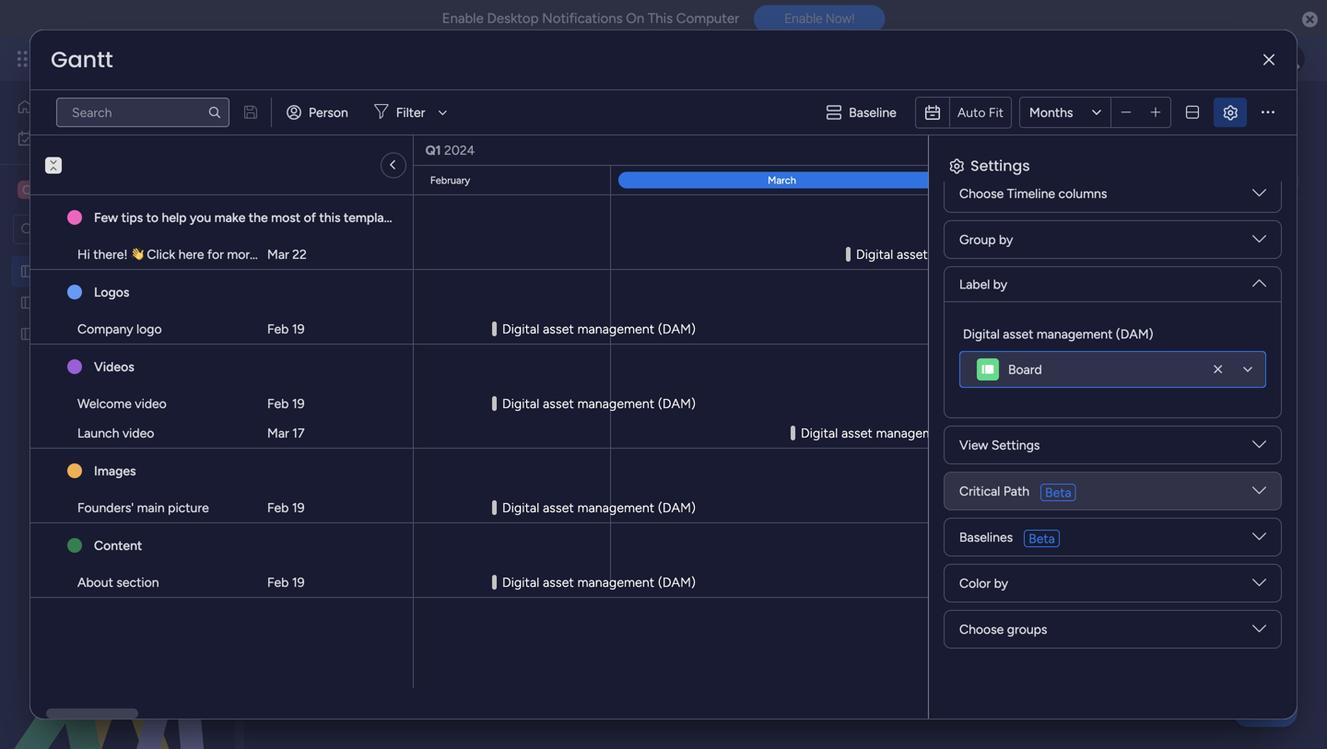 Task type: locate. For each thing, give the bounding box(es) containing it.
feb 19 for company logo
[[267, 321, 305, 337]]

1 dapulse dropdown down arrow image from the top
[[1253, 186, 1267, 207]]

1 vertical spatial by
[[994, 277, 1008, 292]]

0 horizontal spatial enable
[[442, 10, 484, 27]]

2 dapulse dropdown down arrow image from the top
[[1253, 269, 1267, 290]]

0 horizontal spatial digital
[[43, 264, 80, 279]]

2 vertical spatial management
[[1037, 326, 1113, 342]]

digital down label by at the right top
[[963, 326, 1000, 342]]

view up critical
[[960, 437, 989, 453]]

baseline button
[[820, 98, 908, 127]]

v2 minus image
[[1122, 106, 1131, 119]]

None search field
[[56, 98, 230, 127]]

files view
[[764, 173, 822, 189]]

1 horizontal spatial management
[[465, 95, 667, 136]]

4 feb 19 from the top
[[267, 575, 305, 590]]

1 mar from the top
[[267, 247, 289, 262]]

beta right path
[[1046, 485, 1072, 501]]

digital asset management (dam) down 👋
[[43, 264, 234, 279]]

this right new
[[319, 210, 341, 225]]

by right group
[[999, 232, 1014, 248]]

1 vertical spatial beta
[[1029, 531, 1055, 547]]

2 horizontal spatial digital
[[963, 326, 1000, 342]]

2 horizontal spatial (dam)
[[1116, 326, 1154, 342]]

1 dapulse dropdown down arrow image from the top
[[1253, 232, 1267, 253]]

home option
[[11, 92, 224, 122]]

creative down v2 collapse up image
[[42, 181, 100, 199]]

templates
[[479, 140, 536, 155]]

company
[[77, 321, 133, 337]]

filter
[[396, 105, 425, 120]]

welcome
[[77, 396, 132, 412]]

1 vertical spatial view
[[960, 437, 989, 453]]

learn more about this package of templates here: https://youtu.be/9x6_kyyrn_e button
[[279, 136, 816, 159]]

digital down "hi"
[[43, 264, 80, 279]]

public board image left "website"
[[19, 325, 37, 343]]

0 vertical spatial more
[[317, 140, 347, 155]]

option
[[0, 255, 235, 259]]

select product image
[[17, 50, 35, 68]]

asset inside button
[[317, 222, 347, 238]]

1 vertical spatial management
[[117, 264, 193, 279]]

choose for choose timeline columns
[[960, 186, 1004, 201]]

help button
[[1234, 697, 1298, 727]]

dapulse dropdown down arrow image
[[1253, 232, 1267, 253], [1253, 269, 1267, 290], [1253, 530, 1267, 551], [1253, 622, 1267, 643]]

feb for company logo
[[267, 321, 289, 337]]

2 horizontal spatial management
[[1037, 326, 1113, 342]]

settings up timeline
[[971, 155, 1030, 176]]

integrate button
[[970, 161, 1148, 200]]

1 vertical spatial video
[[123, 425, 154, 441]]

2 choose from the top
[[960, 622, 1004, 638]]

collaborative whiteboard online docs
[[513, 173, 736, 189]]

management inside heading
[[1037, 326, 1113, 342]]

beta down path
[[1029, 531, 1055, 547]]

0 vertical spatial view
[[793, 173, 822, 189]]

Gantt field
[[46, 44, 118, 75]]

most
[[271, 210, 301, 225]]

0 vertical spatial (dam)
[[675, 95, 769, 136]]

integrate
[[1001, 173, 1054, 189]]

asset down there! on the top left of the page
[[83, 264, 114, 279]]

management down click
[[117, 264, 193, 279]]

lottie animation element
[[0, 563, 235, 750]]

settings
[[971, 155, 1030, 176], [992, 437, 1040, 453]]

dapulse dropdown down arrow image for critical path
[[1253, 484, 1267, 505]]

enable
[[442, 10, 484, 27], [785, 11, 823, 26]]

invite
[[1206, 108, 1238, 124]]

digital asset management (dam) up board
[[963, 326, 1154, 342]]

1 vertical spatial (dam)
[[196, 264, 234, 279]]

2 enable from the left
[[785, 11, 823, 26]]

video down welcome video
[[123, 425, 154, 441]]

0 horizontal spatial of
[[304, 210, 316, 225]]

workspace selection element
[[18, 179, 148, 201]]

choose
[[960, 186, 1004, 201], [960, 622, 1004, 638]]

1 horizontal spatial of
[[463, 140, 475, 155]]

1 vertical spatial digital asset management (dam)
[[43, 264, 234, 279]]

choose left groups
[[960, 622, 1004, 638]]

auto fit
[[958, 104, 1004, 120]]

here:
[[540, 140, 568, 155]]

of right the most
[[304, 210, 316, 225]]

0 vertical spatial by
[[999, 232, 1014, 248]]

asset up → on the left
[[317, 222, 347, 238]]

docs
[[707, 173, 736, 189]]

:)
[[399, 210, 407, 225]]

beta for critical path
[[1046, 485, 1072, 501]]

feb for about section
[[267, 575, 289, 590]]

more right learn
[[317, 140, 347, 155]]

collapse board header image
[[1281, 173, 1295, 188]]

add view image
[[846, 174, 854, 187]]

list box containing digital asset management (dam)
[[0, 252, 235, 599]]

2 feb from the top
[[267, 396, 289, 412]]

0 vertical spatial this
[[387, 140, 408, 155]]

asset up board
[[1003, 326, 1034, 342]]

1 vertical spatial public board image
[[19, 325, 37, 343]]

Search in workspace field
[[39, 219, 154, 240]]

website
[[43, 326, 91, 342]]

0 horizontal spatial (dam)
[[196, 264, 234, 279]]

0 vertical spatial public board image
[[19, 294, 37, 312]]

you
[[190, 210, 211, 225]]

1 vertical spatial digital
[[43, 264, 80, 279]]

1 choose from the top
[[960, 186, 1004, 201]]

empty
[[720, 255, 752, 269]]

(dam) inside list box
[[196, 264, 234, 279]]

public board image down public board icon
[[19, 294, 37, 312]]

settings up path
[[992, 437, 1040, 453]]

enable inside button
[[785, 11, 823, 26]]

mar for mar 22
[[267, 247, 289, 262]]

1 vertical spatial this
[[319, 210, 341, 225]]

launch video
[[77, 425, 154, 441]]

view right files
[[793, 173, 822, 189]]

mar 17
[[267, 425, 305, 441]]

(dam) for digital asset management (dam) group
[[1116, 326, 1154, 342]]

management up the here:
[[465, 95, 667, 136]]

1 horizontal spatial this
[[387, 140, 408, 155]]

click
[[147, 247, 175, 262]]

4 dapulse dropdown down arrow image from the top
[[1253, 622, 1267, 643]]

1 horizontal spatial digital asset management (dam)
[[280, 95, 769, 136]]

angle down image
[[364, 223, 373, 237]]

activity button
[[1077, 101, 1164, 131]]

1 vertical spatial more
[[227, 247, 257, 262]]

digital asset management (dam) for digital asset management (dam) field
[[280, 95, 769, 136]]

0 vertical spatial digital
[[280, 95, 372, 136]]

(dam) inside digital asset management (dam) heading
[[1116, 326, 1154, 342]]

gantt
[[51, 44, 113, 75]]

invite / 1
[[1206, 108, 1255, 124]]

choose up group
[[960, 186, 1004, 201]]

hi there!   👋  click here for more information  →
[[77, 247, 343, 262]]

1 horizontal spatial digital
[[280, 95, 372, 136]]

workspace image
[[18, 180, 36, 200]]

19
[[292, 321, 305, 337], [292, 396, 305, 412], [292, 500, 305, 516], [292, 575, 305, 590]]

by right the color
[[994, 576, 1009, 591]]

1 vertical spatial creative
[[43, 295, 92, 311]]

search image
[[207, 105, 222, 120]]

0 vertical spatial beta
[[1046, 485, 1072, 501]]

columns
[[1059, 186, 1108, 201]]

1 19 from the top
[[292, 321, 305, 337]]

more
[[317, 140, 347, 155], [227, 247, 257, 262]]

2 dapulse dropdown down arrow image from the top
[[1253, 438, 1267, 459]]

list box
[[0, 252, 235, 599]]

4 feb from the top
[[267, 575, 289, 590]]

mar left 17
[[267, 425, 289, 441]]

0 horizontal spatial view
[[793, 173, 822, 189]]

19 for founders' main picture
[[292, 500, 305, 516]]

Digital asset management (DAM) field
[[276, 95, 774, 136]]

of inside button
[[463, 140, 475, 155]]

3 dapulse dropdown down arrow image from the top
[[1253, 530, 1267, 551]]

1 vertical spatial choose
[[960, 622, 1004, 638]]

3 feb from the top
[[267, 500, 289, 516]]

4 dapulse dropdown down arrow image from the top
[[1253, 576, 1267, 597]]

computer
[[677, 10, 740, 27]]

1 horizontal spatial enable
[[785, 11, 823, 26]]

whiteboard
[[593, 173, 661, 189]]

digital up learn
[[280, 95, 372, 136]]

2 horizontal spatial digital asset management (dam)
[[963, 326, 1154, 342]]

feb 19
[[267, 321, 305, 337], [267, 396, 305, 412], [267, 500, 305, 516], [267, 575, 305, 590]]

1 feb 19 from the top
[[267, 321, 305, 337]]

enable left now! on the right top of the page
[[785, 11, 823, 26]]

0 vertical spatial video
[[135, 396, 167, 412]]

dapulse dropdown down arrow image for choose
[[1253, 622, 1267, 643]]

february
[[430, 174, 470, 187]]

template
[[344, 210, 396, 225]]

help
[[162, 210, 187, 225]]

creative inside workspace selection element
[[42, 181, 100, 199]]

by for group by
[[999, 232, 1014, 248]]

3 feb 19 from the top
[[267, 500, 305, 516]]

2 feb 19 from the top
[[267, 396, 305, 412]]

of
[[463, 140, 475, 155], [304, 210, 316, 225]]

invite / 1 button
[[1172, 101, 1263, 131]]

https://youtu.be/9x6_kyyrn_e
[[572, 140, 749, 155]]

1 public board image from the top
[[19, 294, 37, 312]]

2 mar from the top
[[267, 425, 289, 441]]

3 19 from the top
[[292, 500, 305, 516]]

mar
[[267, 247, 289, 262], [267, 425, 289, 441]]

public board image for creative requests
[[19, 294, 37, 312]]

tips
[[121, 210, 143, 225]]

2 vertical spatial by
[[994, 576, 1009, 591]]

1 horizontal spatial view
[[960, 437, 989, 453]]

this
[[387, 140, 408, 155], [319, 210, 341, 225]]

2 19 from the top
[[292, 396, 305, 412]]

team workload
[[397, 173, 485, 189]]

dapulse dropdown down arrow image
[[1253, 186, 1267, 207], [1253, 438, 1267, 459], [1253, 484, 1267, 505], [1253, 576, 1267, 597]]

enable now!
[[785, 11, 855, 26]]

2 vertical spatial (dam)
[[1116, 326, 1154, 342]]

4 19 from the top
[[292, 575, 305, 590]]

mar left 22
[[267, 247, 289, 262]]

dapulse dropdown down arrow image for choose timeline columns
[[1253, 186, 1267, 207]]

0 vertical spatial choose
[[960, 186, 1004, 201]]

creative up "website"
[[43, 295, 92, 311]]

creative requests
[[43, 295, 145, 311]]

digital asset management (dam) inside group
[[963, 326, 1154, 342]]

2 vertical spatial digital asset management (dam)
[[963, 326, 1154, 342]]

digital inside heading
[[963, 326, 1000, 342]]

home
[[41, 99, 76, 115]]

19 for company logo
[[292, 321, 305, 337]]

of right package
[[463, 140, 475, 155]]

by right label
[[994, 277, 1008, 292]]

(dam) for digital asset management (dam) field
[[675, 95, 769, 136]]

the
[[249, 210, 268, 225]]

few tips to help you make the most of this template :)
[[94, 210, 407, 225]]

digital asset management (dam) up learn more about this package of templates here: https://youtu.be/9x6_kyyrn_e
[[280, 95, 769, 136]]

logos
[[94, 284, 129, 300]]

add to favorites image
[[813, 106, 832, 125]]

1 enable from the left
[[442, 10, 484, 27]]

0 horizontal spatial management
[[117, 264, 193, 279]]

new asset
[[287, 222, 347, 238]]

1 horizontal spatial (dam)
[[675, 95, 769, 136]]

enable left desktop
[[442, 10, 484, 27]]

0 vertical spatial digital asset management (dam)
[[280, 95, 769, 136]]

digital asset management (dam) inside list box
[[43, 264, 234, 279]]

0 vertical spatial creative
[[42, 181, 100, 199]]

here
[[179, 247, 204, 262]]

0 vertical spatial management
[[465, 95, 667, 136]]

product
[[578, 255, 617, 269]]

feb for welcome video
[[267, 396, 289, 412]]

more right for
[[227, 247, 257, 262]]

video
[[135, 396, 167, 412], [123, 425, 154, 441]]

this up angle right icon
[[387, 140, 408, 155]]

enable for enable now!
[[785, 11, 823, 26]]

1 feb from the top
[[267, 321, 289, 337]]

q1
[[426, 142, 441, 158]]

0 vertical spatial mar
[[267, 247, 289, 262]]

learn
[[282, 140, 314, 155]]

mar for mar 17
[[267, 425, 289, 441]]

v2 collapse down image
[[45, 151, 62, 163]]

management for digital asset management (dam) field
[[465, 95, 667, 136]]

about
[[350, 140, 384, 155]]

digital asset management (dam) for digital asset management (dam) group
[[963, 326, 1154, 342]]

0 horizontal spatial more
[[227, 247, 257, 262]]

17
[[292, 425, 305, 441]]

2 vertical spatial digital
[[963, 326, 1000, 342]]

2 public board image from the top
[[19, 325, 37, 343]]

now!
[[826, 11, 855, 26]]

requests
[[95, 295, 145, 311]]

management up board
[[1037, 326, 1113, 342]]

public board image
[[19, 294, 37, 312], [19, 325, 37, 343]]

dapulse x slim image
[[1264, 53, 1275, 67]]

video up launch video
[[135, 396, 167, 412]]

digital asset management (dam)
[[280, 95, 769, 136], [43, 264, 234, 279], [963, 326, 1154, 342]]

creative
[[42, 181, 100, 199], [43, 295, 92, 311]]

(dam)
[[675, 95, 769, 136], [196, 264, 234, 279], [1116, 326, 1154, 342]]

1 vertical spatial mar
[[267, 425, 289, 441]]

c
[[22, 182, 31, 198]]

0 vertical spatial of
[[463, 140, 475, 155]]

arrow down image
[[432, 101, 454, 124]]

enable for enable desktop notifications on this computer
[[442, 10, 484, 27]]

1 horizontal spatial more
[[317, 140, 347, 155]]

0 horizontal spatial digital asset management (dam)
[[43, 264, 234, 279]]

3 dapulse dropdown down arrow image from the top
[[1253, 484, 1267, 505]]



Task type: vqa. For each thing, say whether or not it's contained in the screenshot.


Task type: describe. For each thing, give the bounding box(es) containing it.
dapulse close image
[[1303, 11, 1318, 30]]

online
[[666, 173, 703, 189]]

hi
[[77, 247, 90, 262]]

baselines
[[960, 530, 1013, 545]]

video for launch video
[[123, 425, 154, 441]]

19 for about section
[[292, 575, 305, 590]]

my work option
[[11, 124, 224, 153]]

my work
[[42, 130, 91, 146]]

choose groups
[[960, 622, 1048, 638]]

dapulse dropdown down arrow image for label
[[1253, 269, 1267, 290]]

desktop
[[487, 10, 539, 27]]

team workload button
[[383, 166, 499, 195]]

new
[[287, 222, 314, 238]]

creative assets
[[42, 181, 145, 199]]

website homepage redesign
[[43, 326, 208, 342]]

public board image for website homepage redesign
[[19, 325, 37, 343]]

this
[[648, 10, 673, 27]]

auto
[[958, 104, 986, 120]]

company logo
[[77, 321, 162, 337]]

critical path
[[960, 484, 1030, 499]]

monday
[[82, 48, 145, 69]]

22
[[292, 247, 307, 262]]

color
[[960, 576, 991, 591]]

enable desktop notifications on this computer
[[442, 10, 740, 27]]

critical
[[960, 484, 1001, 499]]

notifications
[[542, 10, 623, 27]]

help
[[1249, 703, 1282, 721]]

my
[[42, 130, 60, 146]]

auto fit button
[[950, 97, 1011, 127]]

team
[[397, 173, 428, 189]]

management for digital asset management (dam) group
[[1037, 326, 1113, 342]]

this inside learn more about this package of templates here: https://youtu.be/9x6_kyyrn_e button
[[387, 140, 408, 155]]

founders' main picture
[[77, 500, 209, 516]]

beta for baselines
[[1029, 531, 1055, 547]]

logo
[[136, 321, 162, 337]]

to
[[146, 210, 159, 225]]

creative for creative requests
[[43, 295, 92, 311]]

v2 split view image
[[1187, 106, 1199, 119]]

v2 collapse up image
[[45, 164, 62, 176]]

on
[[626, 10, 645, 27]]

founders'
[[77, 500, 134, 516]]

dapulse dropdown down arrow image for group
[[1253, 232, 1267, 253]]

for
[[207, 247, 224, 262]]

Filter dashboard by text search field
[[56, 98, 230, 127]]

monday button
[[48, 35, 294, 83]]

digital for digital asset management (dam) field
[[280, 95, 372, 136]]

asset inside heading
[[1003, 326, 1034, 342]]

images
[[94, 463, 136, 479]]

about section
[[77, 575, 159, 590]]

by for label by
[[994, 277, 1008, 292]]

digital asset management (dam) group
[[960, 325, 1267, 388]]

0 vertical spatial settings
[[971, 155, 1030, 176]]

label by
[[960, 277, 1008, 292]]

view inside the files view button
[[793, 173, 822, 189]]

collaborative
[[513, 173, 590, 189]]

1 vertical spatial settings
[[992, 437, 1040, 453]]

march
[[768, 174, 796, 187]]

john smith image
[[1276, 44, 1305, 74]]

angle right image
[[392, 157, 396, 174]]

filter board by person image
[[600, 221, 629, 239]]

months
[[1030, 105, 1074, 120]]

public board image
[[19, 263, 37, 280]]

feb for founders' main picture
[[267, 500, 289, 516]]

online docs button
[[652, 166, 750, 195]]

timeline
[[1007, 186, 1056, 201]]

feb 19 for founders' main picture
[[267, 500, 305, 516]]

more dots image
[[1262, 106, 1275, 119]]

redesign
[[159, 326, 208, 342]]

files view button
[[750, 166, 835, 195]]

label
[[960, 277, 990, 292]]

learn more about this package of templates here: https://youtu.be/9x6_kyyrn_e
[[282, 140, 749, 155]]

mar 22
[[267, 247, 307, 262]]

package
[[411, 140, 460, 155]]

0 horizontal spatial this
[[319, 210, 341, 225]]

videos
[[94, 359, 134, 375]]

dapulse dropdown down arrow image for view settings
[[1253, 438, 1267, 459]]

video for welcome video
[[135, 396, 167, 412]]

1 vertical spatial of
[[304, 210, 316, 225]]

work
[[63, 130, 91, 146]]

choose for choose groups
[[960, 622, 1004, 638]]

color by
[[960, 576, 1009, 591]]

group by
[[960, 232, 1014, 248]]

asset inside list box
[[83, 264, 114, 279]]

digital asset management (dam) heading
[[963, 325, 1154, 344]]

about
[[77, 575, 113, 590]]

q1 2024
[[426, 142, 475, 158]]

path
[[1004, 484, 1030, 499]]

fit
[[989, 104, 1004, 120]]

files
[[764, 173, 789, 189]]

feb 19 for about section
[[267, 575, 305, 590]]

person
[[309, 105, 348, 120]]

creative for creative assets
[[42, 181, 100, 199]]

more inside button
[[317, 140, 347, 155]]

feb 19 for welcome video
[[267, 396, 305, 412]]

launch
[[77, 425, 119, 441]]

workload
[[431, 173, 485, 189]]

asset up package
[[380, 95, 458, 136]]

digital for digital asset management (dam) group
[[963, 326, 1000, 342]]

main
[[137, 500, 165, 516]]

activity
[[1084, 108, 1129, 124]]

enable now! button
[[754, 5, 885, 32]]

there!
[[93, 247, 128, 262]]

marketing
[[648, 255, 698, 269]]

v2 plus image
[[1151, 106, 1161, 119]]

by for color by
[[994, 576, 1009, 591]]

lottie animation image
[[0, 563, 235, 750]]

few
[[94, 210, 118, 225]]

19 for welcome video
[[292, 396, 305, 412]]

board
[[1009, 362, 1042, 378]]

filter button
[[367, 98, 454, 127]]

new asset button
[[279, 215, 355, 245]]

/
[[1241, 108, 1246, 124]]

baseline
[[849, 105, 897, 120]]

→
[[330, 247, 343, 262]]

dapulse dropdown down arrow image for color by
[[1253, 576, 1267, 597]]

my work link
[[11, 124, 224, 153]]



